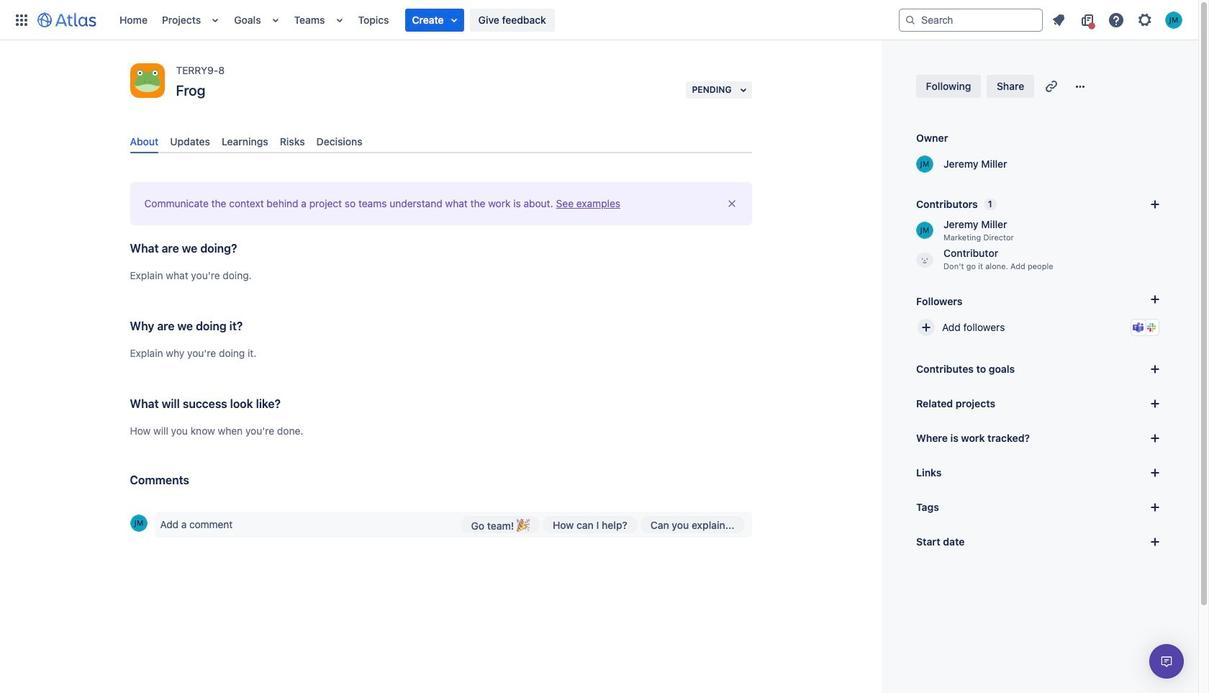 Task type: locate. For each thing, give the bounding box(es) containing it.
search image
[[905, 14, 916, 26]]

settings image
[[1136, 11, 1154, 28]]

Search field
[[899, 8, 1043, 31]]

list item
[[405, 8, 464, 31]]

add a follower image
[[1147, 291, 1164, 308]]

set start date image
[[1147, 533, 1164, 551]]

list
[[112, 0, 899, 40], [1046, 8, 1190, 31]]

banner
[[0, 0, 1198, 40]]

list item inside list
[[405, 8, 464, 31]]

notifications image
[[1050, 11, 1067, 28]]

add tag image
[[1147, 499, 1164, 516]]

None search field
[[899, 8, 1043, 31]]

add team or contributors image
[[1147, 196, 1164, 213]]

slack logo showing nan channels are connected to this project image
[[1146, 322, 1157, 333]]

tab list
[[124, 130, 758, 153]]

help image
[[1108, 11, 1125, 28]]

add follower image
[[918, 319, 935, 336]]



Task type: describe. For each thing, give the bounding box(es) containing it.
add link image
[[1147, 464, 1164, 482]]

msteams logo showing  channels are connected to this project image
[[1133, 322, 1144, 333]]

account image
[[1165, 11, 1183, 28]]

add work tracking links image
[[1147, 430, 1164, 447]]

add related project image
[[1147, 395, 1164, 412]]

close banner image
[[726, 198, 737, 210]]

0 horizontal spatial list
[[112, 0, 899, 40]]

switch to... image
[[13, 11, 30, 28]]

open intercom messenger image
[[1158, 653, 1175, 670]]

1 horizontal spatial list
[[1046, 8, 1190, 31]]

add goals image
[[1147, 361, 1164, 378]]

top element
[[9, 0, 899, 40]]



Task type: vqa. For each thing, say whether or not it's contained in the screenshot.
'group'
no



